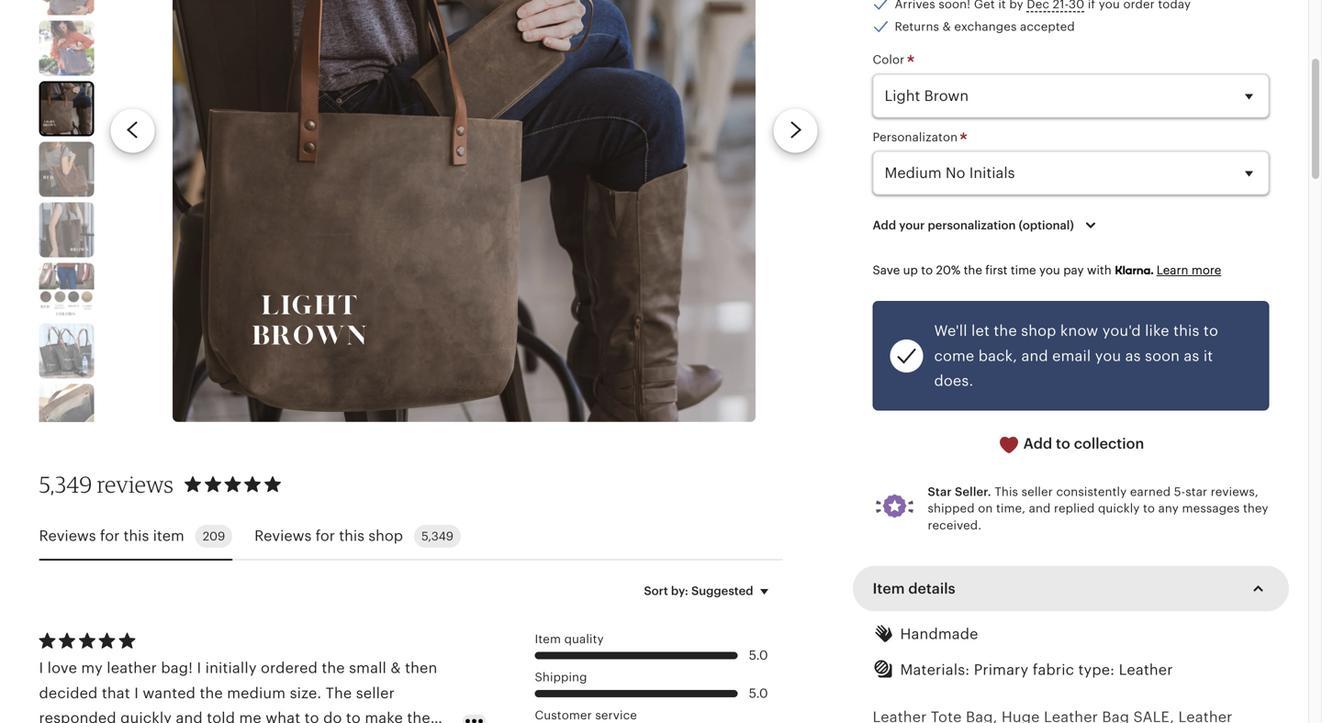 Task type: vqa. For each thing, say whether or not it's contained in the screenshot.
TO inside Save up to 20% the first time you pay with Klarna. Learn more
yes



Task type: describe. For each thing, give the bounding box(es) containing it.
item quality
[[535, 633, 604, 646]]

time
[[1011, 264, 1036, 277]]

item for item quality
[[535, 633, 561, 646]]

klarna.
[[1115, 264, 1154, 278]]

materials: primary fabric type: leather
[[900, 662, 1173, 679]]

item for item details
[[873, 581, 905, 597]]

replied
[[1054, 502, 1095, 516]]

leather tote bag christmas sale leather anniversary gift for image 9 image
[[39, 324, 94, 379]]

this
[[995, 485, 1018, 499]]

reviews for reviews for this item
[[39, 528, 96, 545]]

exchanges
[[954, 20, 1017, 33]]

we'll
[[934, 323, 968, 339]]

item
[[153, 528, 184, 545]]

1 horizontal spatial leather tote bag christmas sale leather anniversary gift for light brown image
[[173, 0, 756, 422]]

0 horizontal spatial leather tote bag christmas sale leather anniversary gift for light brown image
[[41, 83, 92, 135]]

fabric
[[1033, 662, 1075, 679]]

5-
[[1174, 485, 1186, 499]]

to inside the we'll let the shop know you'd like this to come back, and email you as soon as it does.
[[1204, 323, 1219, 339]]

leather tote bag christmas sale leather anniversary gift for image 8 image
[[39, 263, 94, 318]]

collection
[[1074, 436, 1144, 452]]

they
[[1243, 502, 1269, 516]]

quality
[[564, 633, 604, 646]]

5,349 for 5,349
[[421, 530, 454, 544]]

star
[[928, 485, 952, 499]]

leather tote bag christmas sale leather anniversary gift for image 6 image
[[39, 142, 94, 197]]

for for item
[[100, 528, 120, 545]]

type:
[[1079, 662, 1115, 679]]

time,
[[996, 502, 1026, 516]]

like
[[1145, 323, 1170, 339]]

20%
[[936, 264, 961, 277]]

star seller.
[[928, 485, 992, 499]]

accepted
[[1020, 20, 1075, 33]]

learn
[[1157, 264, 1189, 277]]

soon
[[1145, 348, 1180, 364]]

add for add to collection
[[1024, 436, 1053, 452]]

sort by: suggested
[[644, 584, 753, 598]]

leather tote bag christmas sale leather anniversary gift for image 10 image
[[39, 384, 94, 440]]

service
[[595, 709, 637, 723]]

up
[[903, 264, 918, 277]]

email
[[1053, 348, 1091, 364]]

sort
[[644, 584, 668, 598]]

item details
[[873, 581, 956, 597]]

earned
[[1130, 485, 1171, 499]]

add your personalization (optional)
[[873, 218, 1074, 232]]

know
[[1061, 323, 1099, 339]]

to inside save up to 20% the first time you pay with klarna. learn more
[[921, 264, 933, 277]]

more
[[1192, 264, 1222, 277]]

shipped
[[928, 502, 975, 516]]

pay
[[1064, 264, 1084, 277]]

the inside the we'll let the shop know you'd like this to come back, and email you as soon as it does.
[[994, 323, 1017, 339]]

details
[[909, 581, 956, 597]]

and inside this seller consistently earned 5-star reviews, shipped on time, and replied quickly to any messages they received.
[[1029, 502, 1051, 516]]

messages
[[1182, 502, 1240, 516]]



Task type: locate. For each thing, give the bounding box(es) containing it.
personalizaton
[[873, 130, 961, 144]]

1 5.0 from the top
[[749, 649, 768, 663]]

add for add your personalization (optional)
[[873, 218, 896, 232]]

2 for from the left
[[316, 528, 335, 545]]

1 for from the left
[[100, 528, 120, 545]]

leather tote bag christmas sale leather anniversary gift for brown image
[[39, 203, 94, 258]]

the left first
[[964, 264, 982, 277]]

this
[[1174, 323, 1200, 339], [124, 528, 149, 545], [339, 528, 365, 545]]

the inside save up to 20% the first time you pay with klarna. learn more
[[964, 264, 982, 277]]

the
[[964, 264, 982, 277], [994, 323, 1017, 339]]

reviews,
[[1211, 485, 1259, 499]]

as left the it
[[1184, 348, 1200, 364]]

add to collection
[[1020, 436, 1144, 452]]

shipping
[[535, 671, 587, 685]]

sort by: suggested button
[[630, 572, 789, 611]]

2 horizontal spatial this
[[1174, 323, 1200, 339]]

5,349 reviews
[[39, 471, 174, 498]]

1 vertical spatial and
[[1029, 502, 1051, 516]]

5.0 for item quality
[[749, 649, 768, 663]]

to down earned
[[1143, 502, 1155, 516]]

for
[[100, 528, 120, 545], [316, 528, 335, 545]]

with
[[1087, 264, 1112, 277]]

0 vertical spatial 5.0
[[749, 649, 768, 663]]

let
[[972, 323, 990, 339]]

1 horizontal spatial as
[[1184, 348, 1200, 364]]

save up to 20% the first time you pay with klarna. learn more
[[873, 264, 1222, 278]]

2 reviews from the left
[[255, 528, 312, 545]]

seller.
[[955, 485, 992, 499]]

star
[[1186, 485, 1208, 499]]

back,
[[979, 348, 1018, 364]]

reviews down 5,349 reviews
[[39, 528, 96, 545]]

learn more button
[[1157, 264, 1222, 277]]

returns & exchanges accepted
[[895, 20, 1075, 33]]

first
[[986, 264, 1008, 277]]

to up the it
[[1204, 323, 1219, 339]]

1 horizontal spatial you
[[1095, 348, 1121, 364]]

(optional)
[[1019, 218, 1074, 232]]

color
[[873, 53, 908, 67]]

does.
[[934, 373, 974, 389]]

add left the your
[[873, 218, 896, 232]]

0 horizontal spatial you
[[1040, 264, 1060, 277]]

1 vertical spatial item
[[535, 633, 561, 646]]

0 vertical spatial you
[[1040, 264, 1060, 277]]

the right let
[[994, 323, 1017, 339]]

item left details
[[873, 581, 905, 597]]

shop for this
[[368, 528, 403, 545]]

2 5.0 from the top
[[749, 687, 768, 701]]

on
[[978, 502, 993, 516]]

reviews for this shop
[[255, 528, 403, 545]]

0 horizontal spatial the
[[964, 264, 982, 277]]

we'll let the shop know you'd like this to come back, and email you as soon as it does.
[[934, 323, 1219, 389]]

tab list containing reviews for this item
[[39, 514, 783, 561]]

add inside 'add to collection' 'button'
[[1024, 436, 1053, 452]]

it
[[1204, 348, 1213, 364]]

this for reviews for this shop
[[339, 528, 365, 545]]

5,349 for 5,349 reviews
[[39, 471, 92, 498]]

and down 'seller' at the bottom right of page
[[1029, 502, 1051, 516]]

add inside add your personalization (optional) dropdown button
[[873, 218, 896, 232]]

reviews right 209
[[255, 528, 312, 545]]

this inside the we'll let the shop know you'd like this to come back, and email you as soon as it does.
[[1174, 323, 1200, 339]]

1 reviews from the left
[[39, 528, 96, 545]]

0 horizontal spatial this
[[124, 528, 149, 545]]

1 horizontal spatial add
[[1024, 436, 1053, 452]]

you inside the we'll let the shop know you'd like this to come back, and email you as soon as it does.
[[1095, 348, 1121, 364]]

your
[[899, 218, 925, 232]]

for for shop
[[316, 528, 335, 545]]

item left quality
[[535, 633, 561, 646]]

and left email in the right of the page
[[1022, 348, 1049, 364]]

5.0
[[749, 649, 768, 663], [749, 687, 768, 701]]

add to collection button
[[873, 422, 1270, 467]]

shop
[[1021, 323, 1057, 339], [368, 528, 403, 545]]

5.0 for shipping
[[749, 687, 768, 701]]

1 as from the left
[[1126, 348, 1141, 364]]

1 horizontal spatial reviews
[[255, 528, 312, 545]]

5,349
[[39, 471, 92, 498], [421, 530, 454, 544]]

tab list
[[39, 514, 783, 561]]

save
[[873, 264, 900, 277]]

0 horizontal spatial shop
[[368, 528, 403, 545]]

this seller consistently earned 5-star reviews, shipped on time, and replied quickly to any messages they received.
[[928, 485, 1269, 532]]

to inside this seller consistently earned 5-star reviews, shipped on time, and replied quickly to any messages they received.
[[1143, 502, 1155, 516]]

0 horizontal spatial 5,349
[[39, 471, 92, 498]]

2 as from the left
[[1184, 348, 1200, 364]]

and inside the we'll let the shop know you'd like this to come back, and email you as soon as it does.
[[1022, 348, 1049, 364]]

and
[[1022, 348, 1049, 364], [1029, 502, 1051, 516]]

you left pay
[[1040, 264, 1060, 277]]

to inside 'button'
[[1056, 436, 1071, 452]]

reviews for reviews for this shop
[[255, 528, 312, 545]]

shop inside the we'll let the shop know you'd like this to come back, and email you as soon as it does.
[[1021, 323, 1057, 339]]

add up 'seller' at the bottom right of page
[[1024, 436, 1053, 452]]

1 vertical spatial 5.0
[[749, 687, 768, 701]]

leather tote bag christmas sale leather anniversary gift for light brown image
[[173, 0, 756, 422], [41, 83, 92, 135]]

1 horizontal spatial 5,349
[[421, 530, 454, 544]]

leather tote bag christmas sale leather anniversary gift for image 4 image
[[39, 21, 94, 76]]

as down you'd on the top right
[[1126, 348, 1141, 364]]

0 horizontal spatial reviews
[[39, 528, 96, 545]]

seller
[[1022, 485, 1053, 499]]

add
[[873, 218, 896, 232], [1024, 436, 1053, 452]]

1 horizontal spatial shop
[[1021, 323, 1057, 339]]

reviews
[[39, 528, 96, 545], [255, 528, 312, 545]]

this for reviews for this item
[[124, 528, 149, 545]]

to
[[921, 264, 933, 277], [1204, 323, 1219, 339], [1056, 436, 1071, 452], [1143, 502, 1155, 516]]

leather
[[1119, 662, 1173, 679]]

quickly
[[1098, 502, 1140, 516]]

reviews
[[97, 471, 174, 498]]

consistently
[[1056, 485, 1127, 499]]

you down you'd on the top right
[[1095, 348, 1121, 364]]

customer service
[[535, 709, 637, 723]]

0 vertical spatial shop
[[1021, 323, 1057, 339]]

1 vertical spatial you
[[1095, 348, 1121, 364]]

handmade
[[900, 626, 979, 643]]

0 vertical spatial item
[[873, 581, 905, 597]]

1 horizontal spatial for
[[316, 528, 335, 545]]

item details button
[[856, 567, 1286, 611]]

you'd
[[1103, 323, 1141, 339]]

209
[[203, 530, 225, 544]]

received.
[[928, 519, 982, 532]]

0 horizontal spatial item
[[535, 633, 561, 646]]

0 horizontal spatial for
[[100, 528, 120, 545]]

1 vertical spatial shop
[[368, 528, 403, 545]]

reviews for this item
[[39, 528, 184, 545]]

materials:
[[900, 662, 970, 679]]

personalization
[[928, 218, 1016, 232]]

add your personalization (optional) button
[[859, 206, 1116, 245]]

1 horizontal spatial this
[[339, 528, 365, 545]]

0 vertical spatial add
[[873, 218, 896, 232]]

item
[[873, 581, 905, 597], [535, 633, 561, 646]]

0 vertical spatial 5,349
[[39, 471, 92, 498]]

as
[[1126, 348, 1141, 364], [1184, 348, 1200, 364]]

item inside item details dropdown button
[[873, 581, 905, 597]]

shop for the
[[1021, 323, 1057, 339]]

0 horizontal spatial as
[[1126, 348, 1141, 364]]

to right up
[[921, 264, 933, 277]]

suggested
[[691, 584, 753, 598]]

&
[[943, 20, 951, 33]]

customer
[[535, 709, 592, 723]]

1 vertical spatial the
[[994, 323, 1017, 339]]

to left collection
[[1056, 436, 1071, 452]]

1 horizontal spatial item
[[873, 581, 905, 597]]

you
[[1040, 264, 1060, 277], [1095, 348, 1121, 364]]

1 horizontal spatial the
[[994, 323, 1017, 339]]

returns
[[895, 20, 940, 33]]

by:
[[671, 584, 689, 598]]

1 vertical spatial 5,349
[[421, 530, 454, 544]]

0 vertical spatial and
[[1022, 348, 1049, 364]]

0 vertical spatial the
[[964, 264, 982, 277]]

1 vertical spatial add
[[1024, 436, 1053, 452]]

primary
[[974, 662, 1029, 679]]

you inside save up to 20% the first time you pay with klarna. learn more
[[1040, 264, 1060, 277]]

any
[[1159, 502, 1179, 516]]

0 horizontal spatial add
[[873, 218, 896, 232]]

come
[[934, 348, 975, 364]]



